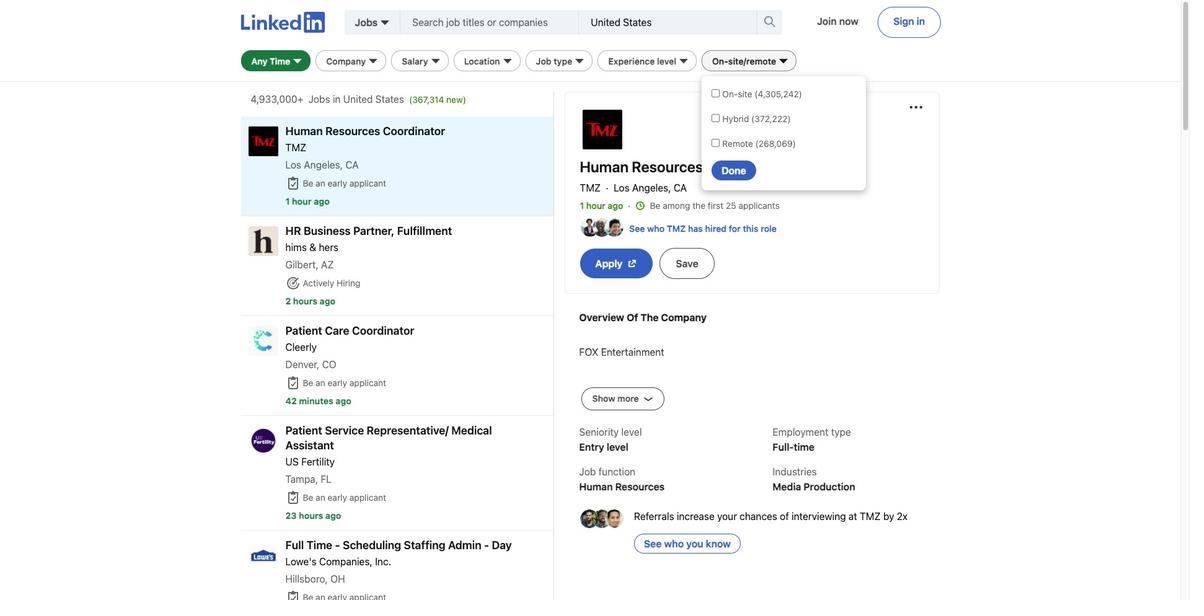Task type: describe. For each thing, give the bounding box(es) containing it.
seniority
[[579, 426, 619, 438]]

see who tmz has hired for this role
[[629, 223, 777, 233]]

remote (268,069)
[[723, 138, 796, 149]]

(367,314 new)
[[409, 94, 466, 105]]

an for resources
[[316, 178, 325, 188]]

Location search field
[[589, 16, 737, 29]]

applicant for resources
[[350, 178, 386, 188]]

co
[[322, 359, 337, 370]]

united
[[343, 94, 373, 105]]

Search job titles or companies search field
[[411, 16, 559, 29]]

oh
[[331, 573, 345, 585]]

lowe's
[[286, 556, 317, 567]]

(4,305,242)
[[755, 89, 802, 99]]

referrals increase your chances of interviewing at tmz by 2x
[[634, 511, 908, 522]]

production
[[804, 481, 856, 492]]

denver, co
[[286, 359, 337, 370]]

hims & hers link
[[286, 242, 339, 253]]

see for see who you know
[[644, 538, 662, 549]]

1 horizontal spatial los
[[614, 182, 630, 193]]

referrals
[[634, 511, 674, 522]]

see who tmz has hired for this role link
[[629, 222, 777, 235]]

minutes
[[299, 396, 334, 406]]

hillsboro, oh
[[286, 573, 345, 585]]

1 horizontal spatial 1 hour ago
[[580, 200, 626, 211]]

now
[[839, 16, 859, 27]]

on-site/remote button
[[702, 50, 797, 71]]

svg image for human resources coordinator
[[286, 176, 300, 191]]

be for human resources coordinator
[[303, 178, 313, 188]]

actively
[[303, 278, 334, 288]]

resources inside job function human resources
[[615, 481, 665, 492]]

company button
[[316, 50, 386, 71]]

tmz right at
[[860, 511, 881, 522]]

type for employment type full-time
[[831, 426, 851, 438]]

among
[[663, 200, 690, 211]]

tmz left has
[[667, 223, 686, 233]]

angeles, inside main content
[[304, 159, 343, 171]]

1 horizontal spatial 1
[[580, 200, 584, 211]]

2x
[[897, 511, 908, 522]]

human for human resources coordinator
[[580, 158, 629, 175]]

show
[[592, 393, 615, 404]]

coordinator for human resources coordinator tmz
[[383, 125, 445, 138]]

jobs inside dropdown button
[[355, 17, 378, 28]]

cleerly link
[[286, 342, 317, 353]]

23 hours ago
[[286, 510, 341, 521]]

human resources coordinator
[[580, 158, 787, 175]]

show more
[[592, 393, 641, 404]]

gilbert, az
[[286, 259, 334, 270]]

42 minutes ago
[[286, 396, 352, 406]]

1 horizontal spatial angeles,
[[632, 182, 671, 193]]

los angeles, ca inside main content
[[286, 159, 359, 171]]

function
[[599, 466, 636, 477]]

level for experience level
[[657, 55, 677, 66]]

los inside main content
[[286, 159, 301, 171]]

business
[[304, 224, 351, 237]]

overview of the company
[[579, 312, 707, 323]]

svg image for full time - scheduling staffing admin - day
[[286, 590, 300, 600]]

hours for assistant
[[299, 510, 323, 521]]

time for any
[[270, 55, 290, 66]]

patient care coordinator cleerly
[[286, 324, 415, 353]]

on-site (4,305,242)
[[723, 89, 802, 99]]

scheduling
[[343, 539, 401, 552]]

of
[[627, 312, 638, 323]]

in inside primary element
[[917, 16, 925, 27]]

fulfillment
[[397, 224, 452, 237]]

company inside company dropdown button
[[326, 55, 366, 66]]

jobs inside main content
[[309, 94, 330, 105]]

az
[[321, 259, 334, 270]]

time for full
[[307, 539, 332, 552]]

show more button
[[582, 388, 664, 410]]

coordinator for patient care coordinator cleerly
[[352, 324, 415, 337]]

be an early applicant for resources
[[303, 178, 386, 188]]

(372,222)
[[752, 113, 791, 124]]

human resources coordinator link
[[580, 156, 924, 178]]

medical
[[451, 424, 492, 437]]

staffing
[[404, 539, 446, 552]]

ago left "clock" icon
[[608, 200, 623, 211]]

on- for site/remote
[[713, 55, 729, 66]]

ago for hr business partner, fulfillment
[[320, 296, 336, 306]]

patient service representative/ medical assistant us fertility
[[286, 424, 492, 467]]

applicant for service
[[350, 492, 386, 503]]

gilbert,
[[286, 259, 319, 270]]

partner,
[[353, 224, 395, 237]]

experience level button
[[598, 50, 697, 71]]

see who you know link
[[634, 534, 741, 553]]

be for patient care coordinator
[[303, 378, 313, 388]]

hillsboro,
[[286, 573, 328, 585]]

employment type full-time
[[773, 426, 851, 452]]

remote
[[723, 138, 753, 149]]

employment
[[773, 426, 829, 438]]

on-site/remote
[[713, 55, 776, 66]]

4,933,000+
[[251, 94, 303, 105]]

hr
[[286, 224, 301, 237]]

1 horizontal spatial los angeles, ca
[[611, 182, 687, 193]]

full time - scheduling staffing admin - day lowe's companies, inc.
[[286, 539, 512, 567]]

who for you
[[664, 538, 684, 549]]

who for tmz
[[647, 223, 665, 233]]

hiring
[[337, 278, 361, 288]]

fox entertainment
[[579, 347, 665, 358]]

0 horizontal spatial hour
[[292, 196, 312, 206]]

full
[[286, 539, 304, 552]]

coordinator for human resources coordinator
[[706, 158, 787, 175]]

seniority level entry level
[[579, 426, 642, 452]]

level for seniority level entry level
[[622, 426, 642, 438]]

job type
[[536, 55, 573, 66]]

entry
[[579, 441, 605, 452]]

save button
[[661, 249, 714, 278]]

human resources coordinator tmz
[[286, 125, 445, 153]]

us fertility link
[[286, 456, 335, 467]]

On-site (4,305,242) checkbox
[[712, 89, 720, 97]]

resources for human resources coordinator
[[632, 158, 703, 175]]

be an early applicant for service
[[303, 492, 386, 503]]

25
[[726, 200, 737, 211]]

join
[[817, 16, 837, 27]]

hybrid (372,222)
[[723, 113, 791, 124]]

2 - from the left
[[484, 539, 489, 552]]

applicant for care
[[350, 378, 386, 388]]

42
[[286, 396, 297, 406]]

clock image
[[635, 201, 645, 211]]

tampa,
[[286, 474, 318, 485]]

full-
[[773, 441, 794, 452]]

main content containing human resources coordinator
[[241, 92, 554, 600]]

2 vertical spatial level
[[607, 441, 629, 452]]

on-site/remote filter options group
[[712, 86, 856, 151]]

jobs button
[[344, 10, 401, 35]]



Task type: locate. For each thing, give the bounding box(es) containing it.
0 horizontal spatial los
[[286, 159, 301, 171]]

resources
[[326, 125, 380, 138], [632, 158, 703, 175], [615, 481, 665, 492]]

job for job function human resources
[[579, 466, 596, 477]]

1 vertical spatial angeles,
[[632, 182, 671, 193]]

type right 'employment'
[[831, 426, 851, 438]]

see for see who tmz has hired for this role
[[629, 223, 645, 233]]

join now link
[[802, 7, 874, 37]]

0 vertical spatial hours
[[293, 296, 318, 306]]

1 vertical spatial human
[[580, 158, 629, 175]]

care
[[325, 324, 350, 337]]

2 vertical spatial coordinator
[[352, 324, 415, 337]]

1 vertical spatial type
[[831, 426, 851, 438]]

coordinator down 'remote'
[[706, 158, 787, 175]]

0 vertical spatial company
[[326, 55, 366, 66]]

1 an from the top
[[316, 178, 325, 188]]

1 vertical spatial applicant
[[350, 378, 386, 388]]

early
[[328, 178, 347, 188], [328, 378, 347, 388], [328, 492, 347, 503]]

0 horizontal spatial 1 hour ago
[[286, 196, 330, 206]]

early up business
[[328, 178, 347, 188]]

1
[[286, 196, 290, 206], [580, 200, 584, 211]]

applicant up scheduling
[[350, 492, 386, 503]]

sign in link
[[879, 7, 940, 37]]

3 an from the top
[[316, 492, 325, 503]]

tmz inside human resources coordinator tmz
[[286, 142, 306, 153]]

an down fl
[[316, 492, 325, 503]]

in
[[917, 16, 925, 27], [333, 94, 341, 105]]

2 applicant from the top
[[350, 378, 386, 388]]

1 vertical spatial tmz link
[[580, 182, 604, 193]]

time up the lowe's
[[307, 539, 332, 552]]

companies,
[[319, 556, 373, 567]]

in inside main content
[[333, 94, 341, 105]]

patient up assistant
[[286, 424, 322, 437]]

site/remote
[[729, 55, 776, 66]]

2 hours ago
[[286, 296, 336, 306]]

1 - from the left
[[335, 539, 340, 552]]

0 vertical spatial an
[[316, 178, 325, 188]]

0 vertical spatial job
[[536, 55, 552, 66]]

ago right 'minutes'
[[336, 396, 352, 406]]

angeles, down human resources coordinator tmz
[[304, 159, 343, 171]]

2 vertical spatial resources
[[615, 481, 665, 492]]

2 vertical spatial be an early applicant
[[303, 492, 386, 503]]

0 horizontal spatial jobs
[[309, 94, 330, 105]]

1 be an early applicant from the top
[[303, 178, 386, 188]]

type inside dropdown button
[[554, 55, 573, 66]]

1 vertical spatial resources
[[632, 158, 703, 175]]

company right the
[[661, 312, 707, 323]]

be
[[303, 178, 313, 188], [650, 200, 661, 211], [303, 378, 313, 388], [303, 492, 313, 503]]

an up business
[[316, 178, 325, 188]]

an for service
[[316, 492, 325, 503]]

resources up the among
[[632, 158, 703, 175]]

role
[[761, 223, 777, 233]]

2 vertical spatial early
[[328, 492, 347, 503]]

an up "42 minutes ago"
[[316, 378, 325, 388]]

industries
[[773, 466, 817, 477]]

svg image right apply
[[628, 258, 638, 268]]

ago up business
[[314, 196, 330, 206]]

done
[[722, 165, 746, 176]]

1 horizontal spatial -
[[484, 539, 489, 552]]

0 vertical spatial jobs
[[355, 17, 378, 28]]

any time button
[[241, 50, 311, 71]]

for
[[729, 223, 741, 233]]

be among the first 25 applicants
[[650, 200, 780, 211]]

hour up the "hr"
[[292, 196, 312, 206]]

hours right 23
[[299, 510, 323, 521]]

time inside "full time - scheduling staffing admin - day lowe's companies, inc."
[[307, 539, 332, 552]]

0 vertical spatial los
[[286, 159, 301, 171]]

this
[[743, 223, 759, 233]]

be right "clock" icon
[[650, 200, 661, 211]]

1 vertical spatial patient
[[286, 424, 322, 437]]

hour
[[292, 196, 312, 206], [586, 200, 606, 211]]

0 vertical spatial los angeles, ca
[[286, 159, 359, 171]]

1 horizontal spatial type
[[831, 426, 851, 438]]

hired
[[705, 223, 727, 233]]

- up lowe's companies, inc. link
[[335, 539, 340, 552]]

0 vertical spatial patient
[[286, 324, 322, 337]]

be down tampa, fl
[[303, 492, 313, 503]]

apply button
[[580, 249, 653, 278]]

actively hiring
[[303, 278, 361, 288]]

you
[[687, 538, 704, 549]]

svg image for hims
[[286, 276, 300, 291]]

level right experience
[[657, 55, 677, 66]]

the
[[641, 312, 659, 323]]

hr business partner, fulfillment hims & hers
[[286, 224, 452, 253]]

company up united
[[326, 55, 366, 66]]

1 svg image from the top
[[286, 276, 300, 291]]

2 vertical spatial an
[[316, 492, 325, 503]]

0 vertical spatial type
[[554, 55, 573, 66]]

1 vertical spatial be an early applicant
[[303, 378, 386, 388]]

main content
[[241, 92, 554, 600]]

-
[[335, 539, 340, 552], [484, 539, 489, 552]]

resources down function
[[615, 481, 665, 492]]

who down the among
[[647, 223, 665, 233]]

4,933,000+ jobs in united states (367,314 new)
[[251, 94, 466, 105]]

human down function
[[579, 481, 613, 492]]

hours right 2
[[293, 296, 318, 306]]

hims
[[286, 242, 307, 253]]

site
[[738, 89, 753, 99]]

los
[[286, 159, 301, 171], [614, 182, 630, 193]]

1 vertical spatial who
[[664, 538, 684, 549]]

1 vertical spatial on-
[[723, 89, 738, 99]]

human inside job function human resources
[[579, 481, 613, 492]]

0 vertical spatial human
[[286, 125, 323, 138]]

none search field inside primary element
[[401, 10, 783, 35]]

see down referrals
[[644, 538, 662, 549]]

los angeles, ca
[[286, 159, 359, 171], [611, 182, 687, 193]]

3 applicant from the top
[[350, 492, 386, 503]]

1 vertical spatial coordinator
[[706, 158, 787, 175]]

be up business
[[303, 178, 313, 188]]

1 vertical spatial time
[[307, 539, 332, 552]]

ago down fl
[[325, 510, 341, 521]]

1 horizontal spatial tmz link
[[580, 182, 604, 193]]

0 vertical spatial applicant
[[350, 178, 386, 188]]

1 vertical spatial company
[[661, 312, 707, 323]]

location button
[[454, 50, 521, 71]]

resources for human resources coordinator tmz
[[326, 125, 380, 138]]

&
[[309, 242, 316, 253]]

0 vertical spatial angeles,
[[304, 159, 343, 171]]

0 vertical spatial tmz link
[[286, 142, 306, 153]]

1 patient from the top
[[286, 324, 322, 337]]

be an early applicant for care
[[303, 378, 386, 388]]

0 horizontal spatial -
[[335, 539, 340, 552]]

early down co
[[328, 378, 347, 388]]

1 vertical spatial an
[[316, 378, 325, 388]]

1 horizontal spatial ca
[[674, 182, 687, 193]]

0 vertical spatial svg image
[[286, 176, 300, 191]]

0 horizontal spatial tmz link
[[286, 142, 306, 153]]

patient inside patient service representative/ medical assistant us fertility
[[286, 424, 322, 437]]

see down "clock" icon
[[629, 223, 645, 233]]

svg image up 2
[[286, 276, 300, 291]]

1 horizontal spatial jobs
[[355, 17, 378, 28]]

patient for patient service representative/ medical assistant
[[286, 424, 322, 437]]

an for care
[[316, 378, 325, 388]]

primary element
[[241, 0, 940, 47]]

at
[[849, 511, 858, 522]]

Remote (268,069) checkbox
[[712, 139, 720, 147]]

save
[[676, 258, 699, 269]]

applicants
[[739, 200, 780, 211]]

svg image up 42
[[286, 376, 300, 391]]

patient inside patient care coordinator cleerly
[[286, 324, 322, 337]]

tmz link down tmz "image"
[[580, 182, 604, 193]]

1 up the "hr"
[[286, 196, 290, 206]]

1 horizontal spatial time
[[307, 539, 332, 552]]

None search field
[[401, 10, 783, 35]]

0 horizontal spatial ca
[[346, 159, 359, 171]]

time right any
[[270, 55, 290, 66]]

level down seniority
[[607, 441, 629, 452]]

industries media production
[[773, 466, 856, 492]]

in left united
[[333, 94, 341, 105]]

resources inside human resources coordinator tmz
[[326, 125, 380, 138]]

patient
[[286, 324, 322, 337], [286, 424, 322, 437]]

1 early from the top
[[328, 178, 347, 188]]

human inside human resources coordinator tmz
[[286, 125, 323, 138]]

1 horizontal spatial in
[[917, 16, 925, 27]]

0 vertical spatial who
[[647, 223, 665, 233]]

0 vertical spatial time
[[270, 55, 290, 66]]

1 applicant from the top
[[350, 178, 386, 188]]

applicant
[[350, 178, 386, 188], [350, 378, 386, 388], [350, 492, 386, 503]]

los angeles, ca up "clock" icon
[[611, 182, 687, 193]]

salary
[[402, 55, 428, 66]]

who
[[647, 223, 665, 233], [664, 538, 684, 549]]

sign in
[[894, 16, 925, 27]]

tmz down tmz "image"
[[580, 182, 604, 193]]

day
[[492, 539, 512, 552]]

fox
[[579, 347, 599, 358]]

job
[[536, 55, 552, 66], [579, 466, 596, 477]]

1 vertical spatial in
[[333, 94, 341, 105]]

1 vertical spatial los
[[614, 182, 630, 193]]

ca down human resources coordinator tmz
[[346, 159, 359, 171]]

1 horizontal spatial hour
[[586, 200, 606, 211]]

svg image inside "apply" 'button'
[[628, 258, 638, 268]]

angeles, up "clock" icon
[[632, 182, 671, 193]]

applicant down human resources coordinator tmz
[[350, 178, 386, 188]]

0 vertical spatial see
[[629, 223, 645, 233]]

- left 'day'
[[484, 539, 489, 552]]

on- inside on-site/remote dropdown button
[[713, 55, 729, 66]]

2 an from the top
[[316, 378, 325, 388]]

0 horizontal spatial in
[[333, 94, 341, 105]]

ago down actively hiring at the top
[[320, 296, 336, 306]]

patient for patient care coordinator
[[286, 324, 322, 337]]

0 horizontal spatial time
[[270, 55, 290, 66]]

0 vertical spatial early
[[328, 178, 347, 188]]

on- right on-site (4,305,242) option
[[723, 89, 738, 99]]

svg image up the "hr"
[[286, 176, 300, 191]]

be an early applicant down co
[[303, 378, 386, 388]]

0 vertical spatial in
[[917, 16, 925, 27]]

type down primary element
[[554, 55, 573, 66]]

0 vertical spatial coordinator
[[383, 125, 445, 138]]

see who you know
[[644, 538, 731, 549]]

level inside dropdown button
[[657, 55, 677, 66]]

ca
[[346, 159, 359, 171], [674, 182, 687, 193]]

the
[[693, 200, 706, 211]]

svg image
[[286, 176, 300, 191], [628, 258, 638, 268], [286, 590, 300, 600]]

job type button
[[526, 50, 593, 71]]

company
[[326, 55, 366, 66], [661, 312, 707, 323]]

1 vertical spatial hours
[[299, 510, 323, 521]]

2 svg image from the top
[[286, 376, 300, 391]]

svg image down hillsboro,
[[286, 590, 300, 600]]

1 vertical spatial job
[[579, 466, 596, 477]]

ago
[[314, 196, 330, 206], [608, 200, 623, 211], [320, 296, 336, 306], [336, 396, 352, 406], [325, 510, 341, 521]]

2 vertical spatial svg image
[[286, 490, 300, 505]]

2 be an early applicant from the top
[[303, 378, 386, 388]]

resources down united
[[326, 125, 380, 138]]

job right location dropdown button
[[536, 55, 552, 66]]

patient up cleerly
[[286, 324, 322, 337]]

experience
[[609, 55, 655, 66]]

in right sign
[[917, 16, 925, 27]]

coordinator inside patient care coordinator cleerly
[[352, 324, 415, 337]]

time
[[270, 55, 290, 66], [307, 539, 332, 552]]

1 vertical spatial los angeles, ca
[[611, 182, 687, 193]]

human down tmz "image"
[[580, 158, 629, 175]]

3 be an early applicant from the top
[[303, 492, 386, 503]]

early for care
[[328, 378, 347, 388]]

0 vertical spatial resources
[[326, 125, 380, 138]]

on- up on-site (4,305,242) option
[[713, 55, 729, 66]]

overview
[[579, 312, 625, 323]]

representative/
[[367, 424, 449, 437]]

jobs
[[355, 17, 378, 28], [309, 94, 330, 105]]

see
[[629, 223, 645, 233], [644, 538, 662, 549]]

job inside job function human resources
[[579, 466, 596, 477]]

3 svg image from the top
[[286, 490, 300, 505]]

1 vertical spatial level
[[622, 426, 642, 438]]

has
[[688, 223, 703, 233]]

1 vertical spatial svg image
[[286, 376, 300, 391]]

job inside job type dropdown button
[[536, 55, 552, 66]]

jobs up company dropdown button
[[355, 17, 378, 28]]

ca up the among
[[674, 182, 687, 193]]

0 horizontal spatial 1
[[286, 196, 290, 206]]

0 horizontal spatial type
[[554, 55, 573, 66]]

1 vertical spatial see
[[644, 538, 662, 549]]

hour left "clock" icon
[[586, 200, 606, 211]]

1 left "clock" icon
[[580, 200, 584, 211]]

hers
[[319, 242, 339, 253]]

2 vertical spatial applicant
[[350, 492, 386, 503]]

states
[[376, 94, 404, 105]]

done button
[[712, 161, 756, 180]]

svg image
[[286, 276, 300, 291], [286, 376, 300, 391], [286, 490, 300, 505]]

Hybrid (372,222) checkbox
[[712, 114, 720, 122]]

tmz down 4,933,000+
[[286, 142, 306, 153]]

on- for site
[[723, 89, 738, 99]]

1 hour ago up the "hr"
[[286, 196, 330, 206]]

1 horizontal spatial company
[[661, 312, 707, 323]]

type for job type
[[554, 55, 573, 66]]

hours
[[293, 296, 318, 306], [299, 510, 323, 521]]

0 horizontal spatial los angeles, ca
[[286, 159, 359, 171]]

be an early applicant down fl
[[303, 492, 386, 503]]

1 vertical spatial jobs
[[309, 94, 330, 105]]

2 vertical spatial human
[[579, 481, 613, 492]]

apply
[[596, 258, 625, 269]]

0 vertical spatial on-
[[713, 55, 729, 66]]

hours for hims
[[293, 296, 318, 306]]

coordinator inside human resources coordinator tmz
[[383, 125, 445, 138]]

early for service
[[328, 492, 347, 503]]

0 vertical spatial svg image
[[286, 276, 300, 291]]

tmz image
[[580, 107, 625, 152]]

1 hour ago inside main content
[[286, 196, 330, 206]]

ago for human resources coordinator
[[314, 196, 330, 206]]

1 horizontal spatial job
[[579, 466, 596, 477]]

1 vertical spatial ca
[[674, 182, 687, 193]]

any time
[[251, 55, 290, 66]]

job for job type
[[536, 55, 552, 66]]

0 vertical spatial level
[[657, 55, 677, 66]]

more
[[618, 393, 639, 404]]

2 patient from the top
[[286, 424, 322, 437]]

be down denver, co
[[303, 378, 313, 388]]

1 inside main content
[[286, 196, 290, 206]]

increase
[[677, 511, 715, 522]]

job down "entry"
[[579, 466, 596, 477]]

type inside employment type full-time
[[831, 426, 851, 438]]

early for resources
[[328, 178, 347, 188]]

2
[[286, 296, 291, 306]]

human down 4,933,000+
[[286, 125, 323, 138]]

1 vertical spatial early
[[328, 378, 347, 388]]

coordinator down (367,314 new)
[[383, 125, 445, 138]]

know
[[706, 538, 731, 549]]

0 horizontal spatial angeles,
[[304, 159, 343, 171]]

be an early applicant
[[303, 178, 386, 188], [303, 378, 386, 388], [303, 492, 386, 503]]

0 vertical spatial be an early applicant
[[303, 178, 386, 188]]

svg image up 23
[[286, 490, 300, 505]]

on- inside "on-site/remote filter options" group
[[723, 89, 738, 99]]

3 early from the top
[[328, 492, 347, 503]]

2 vertical spatial svg image
[[286, 590, 300, 600]]

ca inside main content
[[346, 159, 359, 171]]

experience level
[[609, 55, 677, 66]]

time inside dropdown button
[[270, 55, 290, 66]]

ago for patient service representative/ medical assistant
[[325, 510, 341, 521]]

1 vertical spatial svg image
[[628, 258, 638, 268]]

los angeles, ca down human resources coordinator tmz
[[286, 159, 359, 171]]

human for human resources coordinator tmz
[[286, 125, 323, 138]]

0 horizontal spatial company
[[326, 55, 366, 66]]

human
[[286, 125, 323, 138], [580, 158, 629, 175], [579, 481, 613, 492]]

jobs left united
[[309, 94, 330, 105]]

early down fl
[[328, 492, 347, 503]]

2 early from the top
[[328, 378, 347, 388]]

level right seniority
[[622, 426, 642, 438]]

join now
[[817, 16, 859, 27]]

svg image for assistant
[[286, 490, 300, 505]]

be an early applicant down human resources coordinator tmz
[[303, 178, 386, 188]]

service
[[325, 424, 364, 437]]

0 vertical spatial ca
[[346, 159, 359, 171]]

coordinator right 'care'
[[352, 324, 415, 337]]

who left the you
[[664, 538, 684, 549]]

fertility
[[301, 456, 335, 467]]

interviewing
[[792, 511, 846, 522]]

be for patient service representative/ medical assistant
[[303, 492, 313, 503]]

ago for patient care coordinator
[[336, 396, 352, 406]]

applicant down patient care coordinator cleerly
[[350, 378, 386, 388]]

admin
[[448, 539, 482, 552]]

0 horizontal spatial job
[[536, 55, 552, 66]]

tmz link down 4,933,000+
[[286, 142, 306, 153]]

1 hour ago left "clock" icon
[[580, 200, 626, 211]]

fl
[[321, 474, 332, 485]]



Task type: vqa. For each thing, say whether or not it's contained in the screenshot.
On-site/remote filter options Group
yes



